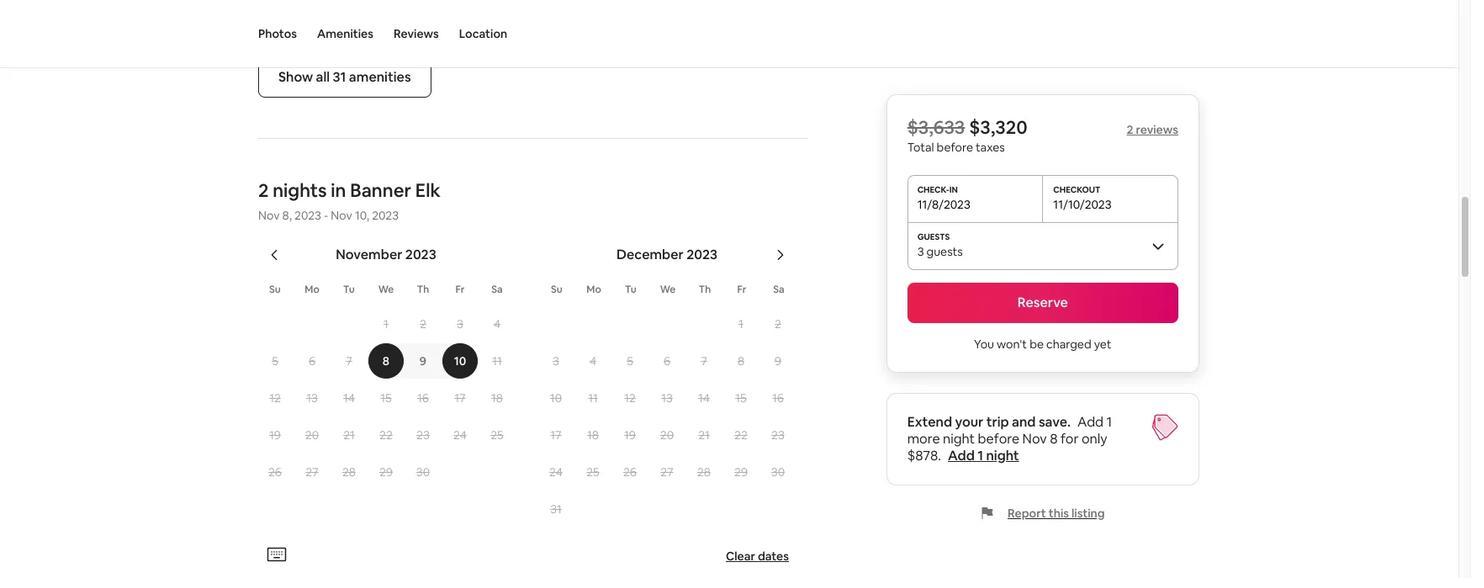 Task type: vqa. For each thing, say whether or not it's contained in the screenshot.


Task type: locate. For each thing, give the bounding box(es) containing it.
only
[[1082, 430, 1108, 448]]

25 for the left 25 button
[[491, 428, 504, 443]]

for
[[1061, 430, 1079, 448]]

1 horizontal spatial th
[[699, 283, 711, 296]]

0 horizontal spatial 9
[[420, 354, 427, 369]]

clear dates
[[726, 549, 789, 564]]

0 horizontal spatial 30 button
[[405, 455, 442, 490]]

2 12 button from the left
[[612, 380, 649, 416]]

25
[[491, 428, 504, 443], [587, 465, 600, 480]]

1 vertical spatial 25 button
[[575, 455, 612, 490]]

22
[[380, 428, 393, 443], [735, 428, 748, 443]]

th down 'december 2023' on the top of the page
[[699, 283, 711, 296]]

2 2 button from the left
[[760, 306, 797, 342]]

night inside add 1 more night before nov 8 for only $878.
[[943, 430, 975, 448]]

13
[[306, 391, 318, 406], [661, 391, 673, 406]]

2 mo from the left
[[587, 283, 601, 296]]

1 30 from the left
[[416, 465, 430, 480]]

2 nights in banner elk nov 8, 2023 - nov 10, 2023
[[258, 179, 441, 223]]

1 horizontal spatial 5
[[627, 354, 633, 369]]

14
[[343, 391, 355, 406], [698, 391, 710, 406]]

1 vertical spatial 3
[[457, 317, 464, 332]]

2 23 from the left
[[772, 428, 785, 443]]

26
[[268, 465, 282, 480], [623, 465, 637, 480]]

2 button
[[405, 306, 442, 342], [760, 306, 797, 342]]

2 28 from the left
[[698, 465, 711, 480]]

2 vertical spatial 3
[[553, 354, 560, 369]]

18 for the left 18 button
[[491, 391, 503, 406]]

1 5 from the left
[[272, 354, 278, 369]]

2 22 from the left
[[735, 428, 748, 443]]

0 horizontal spatial 20
[[305, 428, 319, 443]]

2 16 from the left
[[772, 391, 784, 406]]

be
[[1030, 337, 1044, 352]]

1 horizontal spatial 21
[[699, 428, 710, 443]]

9
[[420, 354, 427, 369], [775, 354, 782, 369]]

1 21 button from the left
[[331, 418, 368, 453]]

1 horizontal spatial 16
[[772, 391, 784, 406]]

1 vertical spatial 10
[[550, 391, 562, 406]]

8 button
[[368, 343, 405, 379], [723, 343, 760, 379]]

2 30 button from the left
[[760, 455, 797, 490]]

we down 'december 2023' on the top of the page
[[660, 283, 676, 296]]

1 horizontal spatial 25 button
[[575, 455, 612, 490]]

1 horizontal spatial tu
[[625, 283, 637, 296]]

0 vertical spatial 31
[[333, 68, 346, 86]]

0 horizontal spatial 20 button
[[294, 418, 331, 453]]

1 horizontal spatial mo
[[587, 283, 601, 296]]

add
[[1078, 413, 1104, 431], [948, 447, 975, 464]]

16 for 1st 16 button from right
[[772, 391, 784, 406]]

2 28 button from the left
[[686, 455, 723, 490]]

1 vertical spatial 4
[[590, 354, 597, 369]]

2 30 from the left
[[771, 465, 785, 480]]

1 horizontal spatial fr
[[738, 283, 747, 296]]

0 horizontal spatial tu
[[343, 283, 355, 296]]

0 horizontal spatial th
[[417, 283, 429, 296]]

1 horizontal spatial 20
[[660, 428, 674, 443]]

24
[[454, 428, 467, 443], [550, 465, 563, 480]]

2 6 from the left
[[664, 354, 671, 369]]

2 14 from the left
[[698, 391, 710, 406]]

27
[[306, 465, 319, 480], [661, 465, 674, 480]]

5 button
[[257, 343, 294, 379], [612, 343, 649, 379]]

1 vertical spatial 24 button
[[538, 455, 575, 490]]

1 horizontal spatial 1 button
[[723, 306, 760, 342]]

night
[[943, 430, 975, 448], [987, 447, 1020, 464]]

tu
[[343, 283, 355, 296], [625, 283, 637, 296]]

2 we from the left
[[660, 283, 676, 296]]

0 horizontal spatial 12 button
[[257, 380, 294, 416]]

1 9 from the left
[[420, 354, 427, 369]]

10
[[454, 354, 466, 369], [550, 391, 562, 406]]

3 button
[[442, 306, 479, 342], [538, 343, 575, 379]]

2 15 from the left
[[736, 391, 747, 406]]

11 button
[[479, 343, 516, 379], [575, 380, 612, 416]]

1 horizontal spatial 17 button
[[538, 418, 575, 453]]

2 16 button from the left
[[760, 380, 797, 416]]

1 horizontal spatial 18 button
[[575, 418, 612, 453]]

1 horizontal spatial su
[[551, 283, 563, 296]]

2 9 from the left
[[775, 354, 782, 369]]

1 horizontal spatial sa
[[774, 283, 785, 296]]

nov right "-"
[[331, 208, 352, 223]]

0 vertical spatial 10 button
[[442, 343, 479, 379]]

1 horizontal spatial 8 button
[[723, 343, 760, 379]]

23 for 2nd 23 button from left
[[772, 428, 785, 443]]

0 vertical spatial 10
[[454, 354, 466, 369]]

17 button
[[442, 380, 479, 416], [538, 418, 575, 453]]

24 button
[[442, 418, 479, 453], [538, 455, 575, 490]]

0 horizontal spatial 13 button
[[294, 380, 331, 416]]

18
[[491, 391, 503, 406], [587, 428, 599, 443]]

21
[[343, 428, 355, 443], [699, 428, 710, 443]]

1 19 from the left
[[269, 428, 281, 443]]

2 horizontal spatial 8
[[1050, 430, 1058, 448]]

8 for second 8 button from left
[[738, 354, 745, 369]]

1 28 from the left
[[342, 465, 356, 480]]

$3,633 $3,320 total before taxes
[[908, 115, 1028, 155]]

1 20 from the left
[[305, 428, 319, 443]]

22 button
[[368, 418, 405, 453], [723, 418, 760, 453]]

0 horizontal spatial 27 button
[[294, 455, 331, 490]]

0 horizontal spatial 28 button
[[331, 455, 368, 490]]

1 horizontal spatial 27 button
[[649, 455, 686, 490]]

2 sa from the left
[[774, 283, 785, 296]]

taxes
[[976, 140, 1005, 155]]

0 horizontal spatial 25
[[491, 428, 504, 443]]

7 for first 7 button
[[346, 354, 352, 369]]

1 15 from the left
[[381, 391, 392, 406]]

your
[[955, 413, 984, 431]]

2 1 button from the left
[[723, 306, 760, 342]]

december
[[617, 246, 684, 264]]

15 button
[[368, 380, 405, 416], [723, 380, 760, 416]]

0 horizontal spatial sa
[[492, 283, 503, 296]]

-
[[324, 208, 328, 223]]

11 for the top 11 button
[[492, 354, 502, 369]]

2023
[[295, 208, 321, 223], [372, 208, 399, 223], [405, 246, 437, 264], [687, 246, 718, 264]]

25 for bottom 25 button
[[587, 465, 600, 480]]

2 inside 2 nights in banner elk nov 8, 2023 - nov 10, 2023
[[258, 179, 269, 202]]

0 horizontal spatial fr
[[456, 283, 465, 296]]

1 horizontal spatial 20 button
[[649, 418, 686, 453]]

1 13 button from the left
[[294, 380, 331, 416]]

2023 right december
[[687, 246, 718, 264]]

12
[[269, 391, 281, 406], [624, 391, 636, 406]]

18 button
[[479, 380, 516, 416], [575, 418, 612, 453]]

9 button
[[405, 343, 442, 379], [760, 343, 797, 379]]

1 horizontal spatial 31
[[550, 502, 562, 517]]

3
[[918, 244, 924, 259], [457, 317, 464, 332], [553, 354, 560, 369]]

1 vertical spatial 11
[[588, 391, 598, 406]]

you won't be charged yet
[[974, 337, 1112, 352]]

2 reviews
[[1127, 122, 1179, 137]]

0 vertical spatial 3 button
[[442, 306, 479, 342]]

2 21 button from the left
[[686, 418, 723, 453]]

0 horizontal spatial add
[[948, 447, 975, 464]]

1 vertical spatial 31
[[550, 502, 562, 517]]

listing
[[1072, 506, 1105, 521]]

2 6 button from the left
[[649, 343, 686, 379]]

27 button
[[294, 455, 331, 490], [649, 455, 686, 490]]

1 26 from the left
[[268, 465, 282, 480]]

1 th from the left
[[417, 283, 429, 296]]

0 horizontal spatial 5 button
[[257, 343, 294, 379]]

0 horizontal spatial 8
[[383, 354, 390, 369]]

0 horizontal spatial 4 button
[[479, 306, 516, 342]]

0 horizontal spatial nov
[[258, 208, 280, 223]]

0 horizontal spatial 13
[[306, 391, 318, 406]]

1 vertical spatial 4 button
[[575, 343, 612, 379]]

0 horizontal spatial 7
[[346, 354, 352, 369]]

19 button
[[257, 418, 294, 453], [612, 418, 649, 453]]

2 th from the left
[[699, 283, 711, 296]]

31 inside "button"
[[333, 68, 346, 86]]

add down your
[[948, 447, 975, 464]]

1 horizontal spatial add
[[1078, 413, 1104, 431]]

1 horizontal spatial 5 button
[[612, 343, 649, 379]]

1 horizontal spatial we
[[660, 283, 676, 296]]

26 for first 26 button from the right
[[623, 465, 637, 480]]

0 horizontal spatial before
[[937, 140, 974, 155]]

we down november 2023
[[378, 283, 394, 296]]

15 for 1st 15 button from the right
[[736, 391, 747, 406]]

13 button
[[294, 380, 331, 416], [649, 380, 686, 416]]

8
[[383, 354, 390, 369], [738, 354, 745, 369], [1050, 430, 1058, 448]]

29 button
[[368, 455, 405, 490], [723, 455, 760, 490]]

reserve button
[[908, 283, 1179, 323]]

0 horizontal spatial 26
[[268, 465, 282, 480]]

add for add 1 more night before nov 8 for only $878.
[[1078, 413, 1104, 431]]

10,
[[355, 208, 370, 223]]

2 20 button from the left
[[649, 418, 686, 453]]

1 7 from the left
[[346, 354, 352, 369]]

1 16 from the left
[[417, 391, 429, 406]]

nov
[[258, 208, 280, 223], [331, 208, 352, 223], [1023, 430, 1047, 448]]

23 button
[[405, 418, 442, 453], [760, 418, 797, 453]]

1 horizontal spatial 26 button
[[612, 455, 649, 490]]

tu down december
[[625, 283, 637, 296]]

add right save.
[[1078, 413, 1104, 431]]

0 horizontal spatial 10
[[454, 354, 466, 369]]

29
[[379, 465, 393, 480], [735, 465, 748, 480]]

th down november 2023
[[417, 283, 429, 296]]

7 button
[[331, 343, 368, 379], [686, 343, 723, 379]]

23
[[417, 428, 430, 443], [772, 428, 785, 443]]

0 vertical spatial before
[[937, 140, 974, 155]]

1 13 from the left
[[306, 391, 318, 406]]

1 horizontal spatial 3
[[553, 354, 560, 369]]

1 vertical spatial 24
[[550, 465, 563, 480]]

1 29 from the left
[[379, 465, 393, 480]]

0 horizontal spatial 26 button
[[257, 455, 294, 490]]

1 21 from the left
[[343, 428, 355, 443]]

0 horizontal spatial we
[[378, 283, 394, 296]]

1 tu from the left
[[343, 283, 355, 296]]

7
[[346, 354, 352, 369], [701, 354, 707, 369]]

1 horizontal spatial 25
[[587, 465, 600, 480]]

1 horizontal spatial 29
[[735, 465, 748, 480]]

1 vertical spatial 17
[[551, 428, 562, 443]]

th
[[417, 283, 429, 296], [699, 283, 711, 296]]

1 vertical spatial 18
[[587, 428, 599, 443]]

before inside $3,633 $3,320 total before taxes
[[937, 140, 974, 155]]

2 horizontal spatial nov
[[1023, 430, 1047, 448]]

2 7 from the left
[[701, 354, 707, 369]]

2 14 button from the left
[[686, 380, 723, 416]]

4 button
[[479, 306, 516, 342], [575, 343, 612, 379]]

nov inside add 1 more night before nov 8 for only $878.
[[1023, 430, 1047, 448]]

we
[[378, 283, 394, 296], [660, 283, 676, 296]]

0 horizontal spatial 29 button
[[368, 455, 405, 490]]

2 13 from the left
[[661, 391, 673, 406]]

before inside add 1 more night before nov 8 for only $878.
[[978, 430, 1020, 448]]

add 1 night button
[[948, 447, 1020, 464]]

1 horizontal spatial 10 button
[[538, 380, 575, 416]]

add inside add 1 more night before nov 8 for only $878.
[[1078, 413, 1104, 431]]

2023 right 10,
[[372, 208, 399, 223]]

13 for second 13 button from the left
[[661, 391, 673, 406]]

1 5 button from the left
[[257, 343, 294, 379]]

0 vertical spatial 17 button
[[442, 380, 479, 416]]

28
[[342, 465, 356, 480], [698, 465, 711, 480]]

1 horizontal spatial 16 button
[[760, 380, 797, 416]]

1 1 button from the left
[[368, 306, 405, 342]]

before
[[937, 140, 974, 155], [978, 430, 1020, 448]]

nov left '8,'
[[258, 208, 280, 223]]

nov for more
[[1023, 430, 1047, 448]]

0 horizontal spatial 21
[[343, 428, 355, 443]]

1 button
[[368, 306, 405, 342], [723, 306, 760, 342]]

1 15 button from the left
[[368, 380, 405, 416]]

1 vertical spatial 10 button
[[538, 380, 575, 416]]

1 fr from the left
[[456, 283, 465, 296]]

show all 31 amenities
[[279, 68, 411, 86]]

0 vertical spatial 18 button
[[479, 380, 516, 416]]

1 horizontal spatial 6
[[664, 354, 671, 369]]

6 button
[[294, 343, 331, 379], [649, 343, 686, 379]]

2 20 from the left
[[660, 428, 674, 443]]

23 for first 23 button from the left
[[417, 428, 430, 443]]

0 horizontal spatial 15 button
[[368, 380, 405, 416]]

1 horizontal spatial 23
[[772, 428, 785, 443]]

1 horizontal spatial 8
[[738, 354, 745, 369]]

2
[[1127, 122, 1134, 137], [258, 179, 269, 202], [420, 317, 427, 332], [775, 317, 782, 332]]

add 1 night
[[948, 447, 1020, 464]]

nov left for
[[1023, 430, 1047, 448]]

1 vertical spatial 18 button
[[575, 418, 612, 453]]

1 horizontal spatial 4
[[590, 354, 597, 369]]

0 horizontal spatial 24 button
[[442, 418, 479, 453]]

2 26 from the left
[[623, 465, 637, 480]]

0 horizontal spatial 6
[[309, 354, 316, 369]]

20
[[305, 428, 319, 443], [660, 428, 674, 443]]

1 horizontal spatial 18
[[587, 428, 599, 443]]

1 8 button from the left
[[368, 343, 405, 379]]

mo
[[305, 283, 320, 296], [587, 283, 601, 296]]

15
[[381, 391, 392, 406], [736, 391, 747, 406]]

28 button
[[331, 455, 368, 490], [686, 455, 723, 490]]

19
[[269, 428, 281, 443], [624, 428, 636, 443]]

in
[[331, 179, 346, 202]]

1 horizontal spatial 21 button
[[686, 418, 723, 453]]

1 12 from the left
[[269, 391, 281, 406]]

0 vertical spatial 4 button
[[479, 306, 516, 342]]

1 23 from the left
[[417, 428, 430, 443]]

0 horizontal spatial 12
[[269, 391, 281, 406]]

tu down november on the left top of the page
[[343, 283, 355, 296]]

0 vertical spatial 24
[[454, 428, 467, 443]]

0 horizontal spatial 24
[[454, 428, 467, 443]]

2 27 button from the left
[[649, 455, 686, 490]]

14 button
[[331, 380, 368, 416], [686, 380, 723, 416]]

1 2 button from the left
[[405, 306, 442, 342]]

13 for 2nd 13 button from right
[[306, 391, 318, 406]]

0 vertical spatial 25 button
[[479, 418, 516, 453]]

1 vertical spatial add
[[948, 447, 975, 464]]

amenities button
[[317, 0, 374, 67]]



Task type: describe. For each thing, give the bounding box(es) containing it.
0 horizontal spatial 10 button
[[442, 343, 479, 379]]

2 12 from the left
[[624, 391, 636, 406]]

2 15 button from the left
[[723, 380, 760, 416]]

2 23 button from the left
[[760, 418, 797, 453]]

7 for 2nd 7 button from the left
[[701, 354, 707, 369]]

report this listing
[[1008, 506, 1105, 521]]

1 9 button from the left
[[405, 343, 442, 379]]

1 20 button from the left
[[294, 418, 331, 453]]

26 for 2nd 26 button from right
[[268, 465, 282, 480]]

0 vertical spatial 11 button
[[479, 343, 516, 379]]

0 horizontal spatial 25 button
[[479, 418, 516, 453]]

4 for the 4 button to the right
[[590, 354, 597, 369]]

november
[[336, 246, 403, 264]]

2 7 button from the left
[[686, 343, 723, 379]]

15 for second 15 button from right
[[381, 391, 392, 406]]

9 for first 9 'button' from the left
[[420, 354, 427, 369]]

2 22 button from the left
[[723, 418, 760, 453]]

location
[[459, 26, 508, 41]]

$878.
[[908, 447, 942, 464]]

2 5 from the left
[[627, 354, 633, 369]]

11 for bottommost 11 button
[[588, 391, 598, 406]]

add 1 more night before nov 8 for only $878.
[[908, 413, 1113, 464]]

1 30 button from the left
[[405, 455, 442, 490]]

1 su from the left
[[269, 283, 281, 296]]

more
[[908, 430, 940, 448]]

11/10/2023
[[1054, 197, 1112, 212]]

1 sa from the left
[[492, 283, 503, 296]]

1 horizontal spatial nov
[[331, 208, 352, 223]]

1 27 button from the left
[[294, 455, 331, 490]]

1 19 button from the left
[[257, 418, 294, 453]]

2 9 button from the left
[[760, 343, 797, 379]]

1 27 from the left
[[306, 465, 319, 480]]

save.
[[1039, 413, 1071, 431]]

0 vertical spatial 17
[[455, 391, 466, 406]]

report this listing button
[[981, 506, 1105, 521]]

1 vertical spatial 11 button
[[575, 380, 612, 416]]

2023 left "-"
[[295, 208, 321, 223]]

this
[[1049, 506, 1069, 521]]

2 19 from the left
[[624, 428, 636, 443]]

3 guests button
[[908, 222, 1179, 269]]

1 12 button from the left
[[257, 380, 294, 416]]

clear
[[726, 549, 756, 564]]

trip
[[987, 413, 1009, 431]]

2 26 button from the left
[[612, 455, 649, 490]]

16 for second 16 button from right
[[417, 391, 429, 406]]

december 2023
[[617, 246, 718, 264]]

2 19 button from the left
[[612, 418, 649, 453]]

2 reviews button
[[1127, 122, 1179, 137]]

and
[[1012, 413, 1036, 431]]

3 inside popup button
[[918, 244, 924, 259]]

banner
[[350, 179, 411, 202]]

9 for second 9 'button' from left
[[775, 354, 782, 369]]

extend
[[908, 413, 953, 431]]

all
[[316, 68, 330, 86]]

2 5 button from the left
[[612, 343, 649, 379]]

photos button
[[258, 0, 297, 67]]

31 inside button
[[550, 502, 562, 517]]

1 16 button from the left
[[405, 380, 442, 416]]

30 for second the 30 button from left
[[771, 465, 785, 480]]

1 26 button from the left
[[257, 455, 294, 490]]

1 22 button from the left
[[368, 418, 405, 453]]

guests
[[927, 244, 963, 259]]

2 tu from the left
[[625, 283, 637, 296]]

report
[[1008, 506, 1047, 521]]

calendar application
[[238, 228, 1373, 542]]

yet
[[1094, 337, 1112, 352]]

4 for left the 4 button
[[494, 317, 501, 332]]

1 horizontal spatial 24 button
[[538, 455, 575, 490]]

2 29 from the left
[[735, 465, 748, 480]]

31 button
[[538, 492, 575, 527]]

2 8 button from the left
[[723, 343, 760, 379]]

charged
[[1047, 337, 1092, 352]]

0 horizontal spatial 3
[[457, 317, 464, 332]]

1 horizontal spatial 4 button
[[575, 343, 612, 379]]

1 29 button from the left
[[368, 455, 405, 490]]

elk
[[415, 179, 441, 202]]

amenities
[[317, 26, 374, 41]]

1 6 button from the left
[[294, 343, 331, 379]]

0 horizontal spatial 3 button
[[442, 306, 479, 342]]

1 mo from the left
[[305, 283, 320, 296]]

clear dates button
[[719, 542, 796, 571]]

1 inside add 1 more night before nov 8 for only $878.
[[1107, 413, 1113, 431]]

1 14 from the left
[[343, 391, 355, 406]]

add for add 1 night
[[948, 447, 975, 464]]

2 27 from the left
[[661, 465, 674, 480]]

2 button for december 2023
[[760, 306, 797, 342]]

1 22 from the left
[[380, 428, 393, 443]]

1 7 button from the left
[[331, 343, 368, 379]]

dates
[[758, 549, 789, 564]]

november 2023
[[336, 246, 437, 264]]

you
[[974, 337, 995, 352]]

reserve
[[1018, 294, 1069, 311]]

photos
[[258, 26, 297, 41]]

$3,633
[[908, 115, 965, 139]]

1 vertical spatial 17 button
[[538, 418, 575, 453]]

show all 31 amenities button
[[258, 57, 431, 98]]

extend your trip and save.
[[908, 413, 1071, 431]]

2 13 button from the left
[[649, 380, 686, 416]]

8 for 2nd 8 button from the right
[[383, 354, 390, 369]]

0 horizontal spatial 18 button
[[479, 380, 516, 416]]

2 button for november 2023
[[405, 306, 442, 342]]

reviews button
[[394, 0, 439, 67]]

1 6 from the left
[[309, 354, 316, 369]]

8,
[[282, 208, 292, 223]]

total
[[908, 140, 934, 155]]

0 horizontal spatial 17 button
[[442, 380, 479, 416]]

20 for second 20 button from the right
[[305, 428, 319, 443]]

2 21 from the left
[[699, 428, 710, 443]]

2 fr from the left
[[738, 283, 747, 296]]

2 29 button from the left
[[723, 455, 760, 490]]

show
[[279, 68, 313, 86]]

reviews
[[1136, 122, 1179, 137]]

won't
[[997, 337, 1027, 352]]

1 14 button from the left
[[331, 380, 368, 416]]

18 for bottommost 18 button
[[587, 428, 599, 443]]

0 vertical spatial 24 button
[[442, 418, 479, 453]]

11/8/2023
[[918, 197, 971, 212]]

1 button for december 2023
[[723, 306, 760, 342]]

1 we from the left
[[378, 283, 394, 296]]

30 for second the 30 button from the right
[[416, 465, 430, 480]]

1 horizontal spatial night
[[987, 447, 1020, 464]]

2 su from the left
[[551, 283, 563, 296]]

2023 right november on the left top of the page
[[405, 246, 437, 264]]

1 28 button from the left
[[331, 455, 368, 490]]

1 23 button from the left
[[405, 418, 442, 453]]

nov for in
[[258, 208, 280, 223]]

$3,320
[[969, 115, 1028, 139]]

20 for 2nd 20 button from the left
[[660, 428, 674, 443]]

amenities
[[349, 68, 411, 86]]

8 inside add 1 more night before nov 8 for only $878.
[[1050, 430, 1058, 448]]

1 button for november 2023
[[368, 306, 405, 342]]

3 guests
[[918, 244, 963, 259]]

1 horizontal spatial 17
[[551, 428, 562, 443]]

nights
[[273, 179, 327, 202]]

reviews
[[394, 26, 439, 41]]

location button
[[459, 0, 508, 67]]

1 vertical spatial 3 button
[[538, 343, 575, 379]]



